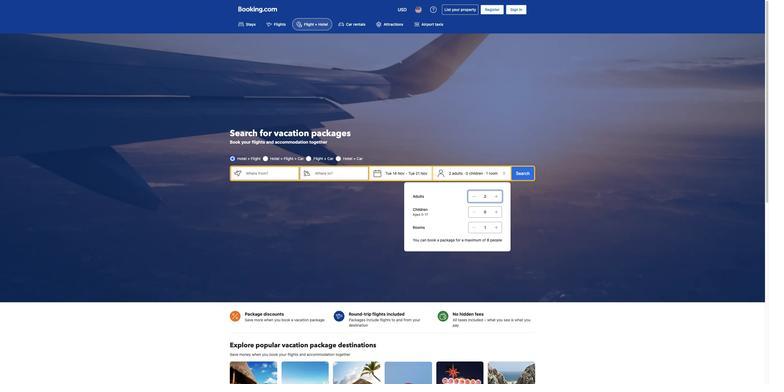 Task type: describe. For each thing, give the bounding box(es) containing it.
0 horizontal spatial 0
[[466, 171, 468, 175]]

register link
[[481, 5, 504, 14]]

flight + hotel link
[[292, 18, 332, 30]]

you inside explore popular vacation package destinations save money when you book your flights and accommodation together
[[262, 352, 268, 357]]

packages
[[349, 318, 366, 322]]

airport taxis link
[[410, 18, 448, 30]]

2 tue from the left
[[409, 171, 415, 175]]

save inside package discounts save more when you book a vacation package
[[245, 318, 253, 322]]

more
[[254, 318, 263, 322]]

usd
[[398, 7, 407, 12]]

property
[[461, 7, 476, 12]]

1 tue from the left
[[386, 171, 392, 175]]

1 nov from the left
[[398, 171, 405, 175]]

2 what from the left
[[515, 318, 523, 322]]

21
[[416, 171, 420, 175]]

flights inside explore popular vacation package destinations save money when you book your flights and accommodation together
[[288, 352, 298, 357]]

14
[[393, 171, 397, 175]]

when inside package discounts save more when you book a vacation package
[[264, 318, 273, 322]]

include
[[367, 318, 379, 322]]

vacation for packages
[[274, 128, 309, 139]]

round-
[[349, 312, 364, 317]]

booking.com online hotel reservations image
[[239, 6, 277, 13]]

sign in link
[[506, 5, 527, 14]]

included inside no hidden fees all taxes included – what you see is what you pay
[[468, 318, 483, 322]]

flights
[[274, 22, 286, 27]]

taxis
[[435, 22, 444, 27]]

hotel for hotel + flight + car
[[270, 156, 280, 161]]

hidden
[[460, 312, 474, 317]]

hotel + flight + car
[[270, 156, 304, 161]]

you can book a package for a maximum of 8 people
[[413, 238, 502, 242]]

destinations
[[338, 341, 376, 350]]

explore popular vacation package destinations save money when you book your flights and accommodation together
[[230, 341, 376, 357]]

tue 14 nov - tue 21 nov
[[386, 171, 428, 175]]

1 · from the left
[[464, 171, 465, 175]]

book inside explore popular vacation package destinations save money when you book your flights and accommodation together
[[269, 352, 278, 357]]

package discounts save more when you book a vacation package
[[245, 312, 325, 322]]

2 for 2 adults · 0 children · 1 room
[[449, 171, 451, 175]]

from
[[404, 318, 412, 322]]

pay
[[453, 323, 459, 328]]

1 what from the left
[[487, 318, 496, 322]]

+ for flight + hotel
[[315, 22, 318, 27]]

flights link
[[262, 18, 290, 30]]

children
[[469, 171, 483, 175]]

stays
[[246, 22, 256, 27]]

to
[[392, 318, 395, 322]]

you left see on the bottom right of page
[[497, 318, 503, 322]]

2 nov from the left
[[421, 171, 428, 175]]

0 vertical spatial package
[[440, 238, 455, 242]]

attractions
[[384, 22, 403, 27]]

book
[[230, 140, 240, 144]]

airport
[[422, 22, 434, 27]]

your inside explore popular vacation package destinations save money when you book your flights and accommodation together
[[279, 352, 287, 357]]

rentals
[[353, 22, 366, 27]]

taxes
[[458, 318, 467, 322]]

hotel + car
[[343, 156, 363, 161]]

0 vertical spatial book
[[428, 238, 436, 242]]

search for vacation packages book your flights and accommodation together
[[230, 128, 351, 144]]

adults
[[413, 194, 424, 199]]

of
[[483, 238, 486, 242]]

+ for hotel + car
[[354, 156, 356, 161]]

list your property link
[[442, 5, 479, 15]]

flight inside flight + hotel link
[[304, 22, 314, 27]]

Where from? field
[[242, 167, 299, 180]]

usd button
[[395, 3, 410, 16]]

package inside explore popular vacation package destinations save money when you book your flights and accommodation together
[[310, 341, 337, 350]]

money
[[239, 352, 251, 357]]

no hidden fees all taxes included – what you see is what you pay
[[453, 312, 531, 328]]

2 · from the left
[[484, 171, 485, 175]]

hotel + flight
[[237, 156, 261, 161]]

2 horizontal spatial a
[[462, 238, 464, 242]]

you
[[413, 238, 419, 242]]

a inside package discounts save more when you book a vacation package
[[291, 318, 293, 322]]

sign in
[[511, 7, 523, 12]]

2 adults · 0 children · 1 room
[[449, 171, 498, 175]]

explore
[[230, 341, 254, 350]]

+ for hotel + flight
[[248, 156, 250, 161]]

1 vertical spatial for
[[456, 238, 461, 242]]

1 horizontal spatial a
[[437, 238, 439, 242]]



Task type: locate. For each thing, give the bounding box(es) containing it.
see
[[504, 318, 510, 322]]

included inside round-trip flights included packages include flights to and from your destination
[[387, 312, 405, 317]]

1 horizontal spatial included
[[468, 318, 483, 322]]

0 vertical spatial 1
[[486, 171, 488, 175]]

1 vertical spatial when
[[252, 352, 261, 357]]

0 vertical spatial together
[[309, 140, 327, 144]]

0 horizontal spatial a
[[291, 318, 293, 322]]

0 horizontal spatial and
[[266, 140, 274, 144]]

together inside search for vacation packages book your flights and accommodation together
[[309, 140, 327, 144]]

1 horizontal spatial 2
[[484, 194, 486, 199]]

people
[[490, 238, 502, 242]]

round-trip flights included packages include flights to and from your destination
[[349, 312, 420, 328]]

accommodation inside search for vacation packages book your flights and accommodation together
[[275, 140, 308, 144]]

list your property
[[445, 7, 476, 12]]

together down packages
[[309, 140, 327, 144]]

room
[[489, 171, 498, 175]]

tue left 14
[[386, 171, 392, 175]]

· right adults
[[464, 171, 465, 175]]

0 horizontal spatial search
[[230, 128, 258, 139]]

search for search for vacation packages book your flights and accommodation together
[[230, 128, 258, 139]]

save left money
[[230, 352, 238, 357]]

discounts
[[264, 312, 284, 317]]

nov left -
[[398, 171, 405, 175]]

you right is at bottom
[[524, 318, 531, 322]]

0 horizontal spatial tue
[[386, 171, 392, 175]]

+ for flight + car
[[324, 156, 327, 161]]

ages
[[413, 213, 421, 217]]

book inside package discounts save more when you book a vacation package
[[282, 318, 290, 322]]

1 vertical spatial package
[[310, 318, 325, 322]]

what right is at bottom
[[515, 318, 523, 322]]

0 horizontal spatial for
[[260, 128, 272, 139]]

your right the list
[[452, 7, 460, 12]]

vacation inside package discounts save more when you book a vacation package
[[294, 318, 309, 322]]

when inside explore popular vacation package destinations save money when you book your flights and accommodation together
[[252, 352, 261, 357]]

you inside package discounts save more when you book a vacation package
[[274, 318, 281, 322]]

1 horizontal spatial when
[[264, 318, 273, 322]]

1 horizontal spatial ·
[[484, 171, 485, 175]]

is
[[511, 318, 514, 322]]

and inside round-trip flights included packages include flights to and from your destination
[[396, 318, 403, 322]]

package inside package discounts save more when you book a vacation package
[[310, 318, 325, 322]]

your right from at bottom
[[413, 318, 420, 322]]

attractions link
[[372, 18, 408, 30]]

children ages 0-17
[[413, 207, 428, 217]]

1 vertical spatial 1
[[484, 225, 486, 230]]

list
[[445, 7, 451, 12]]

you down popular
[[262, 352, 268, 357]]

your inside round-trip flights included packages include flights to and from your destination
[[413, 318, 420, 322]]

together inside explore popular vacation package destinations save money when you book your flights and accommodation together
[[336, 352, 351, 357]]

1 vertical spatial accommodation
[[307, 352, 335, 357]]

1 horizontal spatial together
[[336, 352, 351, 357]]

for
[[260, 128, 272, 139], [456, 238, 461, 242]]

included up to
[[387, 312, 405, 317]]

1 vertical spatial together
[[336, 352, 351, 357]]

0 vertical spatial accommodation
[[275, 140, 308, 144]]

accommodation inside explore popular vacation package destinations save money when you book your flights and accommodation together
[[307, 352, 335, 357]]

when down discounts
[[264, 318, 273, 322]]

save inside explore popular vacation package destinations save money when you book your flights and accommodation together
[[230, 352, 238, 357]]

0 vertical spatial search
[[230, 128, 258, 139]]

your right book
[[241, 140, 251, 144]]

save
[[245, 318, 253, 322], [230, 352, 238, 357]]

for inside search for vacation packages book your flights and accommodation together
[[260, 128, 272, 139]]

1 vertical spatial save
[[230, 352, 238, 357]]

0 vertical spatial when
[[264, 318, 273, 322]]

what right –
[[487, 318, 496, 322]]

search inside search for vacation packages book your flights and accommodation together
[[230, 128, 258, 139]]

search button
[[512, 167, 534, 180]]

no
[[453, 312, 459, 317]]

1 vertical spatial vacation
[[294, 318, 309, 322]]

0 vertical spatial vacation
[[274, 128, 309, 139]]

1 vertical spatial 2
[[484, 194, 486, 199]]

0
[[466, 171, 468, 175], [484, 210, 487, 214]]

2 left adults
[[449, 171, 451, 175]]

popular
[[256, 341, 280, 350]]

hotel for hotel + flight
[[237, 156, 247, 161]]

trip
[[364, 312, 371, 317]]

search for search
[[516, 171, 530, 176]]

2 horizontal spatial and
[[396, 318, 403, 322]]

·
[[464, 171, 465, 175], [484, 171, 485, 175]]

1 horizontal spatial book
[[282, 318, 290, 322]]

Where to? field
[[311, 167, 368, 180]]

1 horizontal spatial search
[[516, 171, 530, 176]]

0 horizontal spatial ·
[[464, 171, 465, 175]]

nov right 21
[[421, 171, 428, 175]]

0 horizontal spatial when
[[252, 352, 261, 357]]

together down destinations
[[336, 352, 351, 357]]

car rentals link
[[334, 18, 370, 30]]

register
[[485, 7, 500, 12]]

children
[[413, 207, 428, 212]]

search inside button
[[516, 171, 530, 176]]

nov
[[398, 171, 405, 175], [421, 171, 428, 175]]

tue
[[386, 171, 392, 175], [409, 171, 415, 175]]

when
[[264, 318, 273, 322], [252, 352, 261, 357]]

0 vertical spatial 2
[[449, 171, 451, 175]]

0 horizontal spatial what
[[487, 318, 496, 322]]

2 vertical spatial package
[[310, 341, 337, 350]]

2 vertical spatial and
[[300, 352, 306, 357]]

car rentals
[[346, 22, 366, 27]]

1 horizontal spatial what
[[515, 318, 523, 322]]

and
[[266, 140, 274, 144], [396, 318, 403, 322], [300, 352, 306, 357]]

0 vertical spatial and
[[266, 140, 274, 144]]

your inside search for vacation packages book your flights and accommodation together
[[241, 140, 251, 144]]

vacation inside explore popular vacation package destinations save money when you book your flights and accommodation together
[[282, 341, 308, 350]]

1 horizontal spatial tue
[[409, 171, 415, 175]]

fees
[[475, 312, 484, 317]]

0 vertical spatial save
[[245, 318, 253, 322]]

1 vertical spatial search
[[516, 171, 530, 176]]

book right can
[[428, 238, 436, 242]]

2 down 2 adults · 0 children · 1 room
[[484, 194, 486, 199]]

0 vertical spatial 0
[[466, 171, 468, 175]]

vacation inside search for vacation packages book your flights and accommodation together
[[274, 128, 309, 139]]

1 vertical spatial and
[[396, 318, 403, 322]]

included down fees
[[468, 318, 483, 322]]

1 vertical spatial included
[[468, 318, 483, 322]]

hotel
[[318, 22, 328, 27], [237, 156, 247, 161], [270, 156, 280, 161], [343, 156, 353, 161]]

hotel for hotel + car
[[343, 156, 353, 161]]

1 up of
[[484, 225, 486, 230]]

-
[[406, 171, 408, 175]]

1 vertical spatial 0
[[484, 210, 487, 214]]

0 vertical spatial included
[[387, 312, 405, 317]]

your
[[452, 7, 460, 12], [241, 140, 251, 144], [413, 318, 420, 322], [279, 352, 287, 357]]

1 horizontal spatial 0
[[484, 210, 487, 214]]

package
[[440, 238, 455, 242], [310, 318, 325, 322], [310, 341, 337, 350]]

and inside explore popular vacation package destinations save money when you book your flights and accommodation together
[[300, 352, 306, 357]]

0 horizontal spatial together
[[309, 140, 327, 144]]

+ for hotel + flight + car
[[281, 156, 283, 161]]

book
[[428, 238, 436, 242], [282, 318, 290, 322], [269, 352, 278, 357]]

tue right -
[[409, 171, 415, 175]]

1 horizontal spatial for
[[456, 238, 461, 242]]

all
[[453, 318, 457, 322]]

2 horizontal spatial book
[[428, 238, 436, 242]]

included
[[387, 312, 405, 317], [468, 318, 483, 322]]

2
[[449, 171, 451, 175], [484, 194, 486, 199]]

flight + car
[[314, 156, 334, 161]]

vacation
[[274, 128, 309, 139], [294, 318, 309, 322], [282, 341, 308, 350]]

a
[[437, 238, 439, 242], [462, 238, 464, 242], [291, 318, 293, 322]]

accommodation
[[275, 140, 308, 144], [307, 352, 335, 357]]

package
[[245, 312, 263, 317]]

airport taxis
[[422, 22, 444, 27]]

book down discounts
[[282, 318, 290, 322]]

when right money
[[252, 352, 261, 357]]

17
[[425, 213, 428, 217]]

flight
[[304, 22, 314, 27], [251, 156, 261, 161], [284, 156, 294, 161], [314, 156, 323, 161]]

book down popular
[[269, 352, 278, 357]]

1
[[486, 171, 488, 175], [484, 225, 486, 230]]

2 vertical spatial vacation
[[282, 341, 308, 350]]

flights
[[252, 140, 265, 144], [373, 312, 386, 317], [380, 318, 391, 322], [288, 352, 298, 357]]

0 vertical spatial for
[[260, 128, 272, 139]]

destination
[[349, 323, 368, 328]]

what
[[487, 318, 496, 322], [515, 318, 523, 322]]

together
[[309, 140, 327, 144], [336, 352, 351, 357]]

packages
[[311, 128, 351, 139]]

search
[[230, 128, 258, 139], [516, 171, 530, 176]]

2 for 2
[[484, 194, 486, 199]]

rooms
[[413, 225, 425, 230]]

–
[[484, 318, 486, 322]]

adults
[[452, 171, 463, 175]]

you
[[274, 318, 281, 322], [497, 318, 503, 322], [524, 318, 531, 322], [262, 352, 268, 357]]

and inside search for vacation packages book your flights and accommodation together
[[266, 140, 274, 144]]

stays link
[[234, 18, 260, 30]]

1 horizontal spatial and
[[300, 352, 306, 357]]

car
[[346, 22, 352, 27], [298, 156, 304, 161], [328, 156, 334, 161], [357, 156, 363, 161]]

0-
[[421, 213, 425, 217]]

1 horizontal spatial save
[[245, 318, 253, 322]]

1 horizontal spatial nov
[[421, 171, 428, 175]]

sign
[[511, 7, 518, 12]]

0 horizontal spatial save
[[230, 352, 238, 357]]

vacation for package
[[282, 341, 308, 350]]

0 horizontal spatial 2
[[449, 171, 451, 175]]

flights inside search for vacation packages book your flights and accommodation together
[[252, 140, 265, 144]]

· right children on the right top of page
[[484, 171, 485, 175]]

can
[[420, 238, 427, 242]]

in
[[519, 7, 523, 12]]

0 horizontal spatial included
[[387, 312, 405, 317]]

0 horizontal spatial book
[[269, 352, 278, 357]]

+
[[315, 22, 318, 27], [248, 156, 250, 161], [281, 156, 283, 161], [295, 156, 297, 161], [324, 156, 327, 161], [354, 156, 356, 161]]

maximum
[[465, 238, 482, 242]]

your down popular
[[279, 352, 287, 357]]

flight + hotel
[[304, 22, 328, 27]]

2 vertical spatial book
[[269, 352, 278, 357]]

save down the package
[[245, 318, 253, 322]]

1 left room on the right top of the page
[[486, 171, 488, 175]]

0 horizontal spatial nov
[[398, 171, 405, 175]]

you down discounts
[[274, 318, 281, 322]]

8
[[487, 238, 489, 242]]

1 vertical spatial book
[[282, 318, 290, 322]]



Task type: vqa. For each thing, say whether or not it's contained in the screenshot.
included in the the No hidden fees All taxes included – what you see is what you pay
yes



